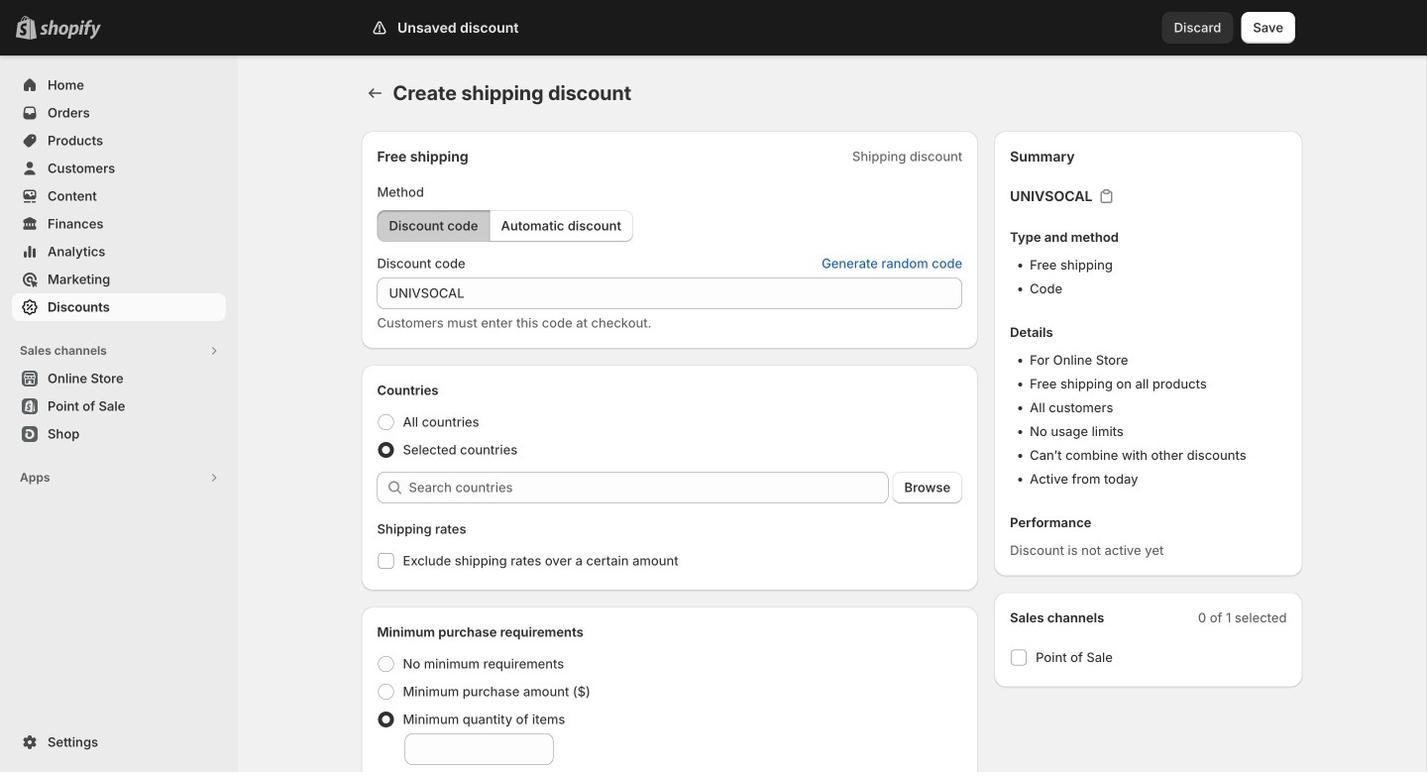 Task type: locate. For each thing, give the bounding box(es) containing it.
Search countries text field
[[409, 472, 889, 504]]

shopify image
[[40, 20, 101, 39]]

None text field
[[377, 278, 963, 309], [405, 734, 554, 765], [377, 278, 963, 309], [405, 734, 554, 765]]



Task type: vqa. For each thing, say whether or not it's contained in the screenshot.
The Enter Time text field
no



